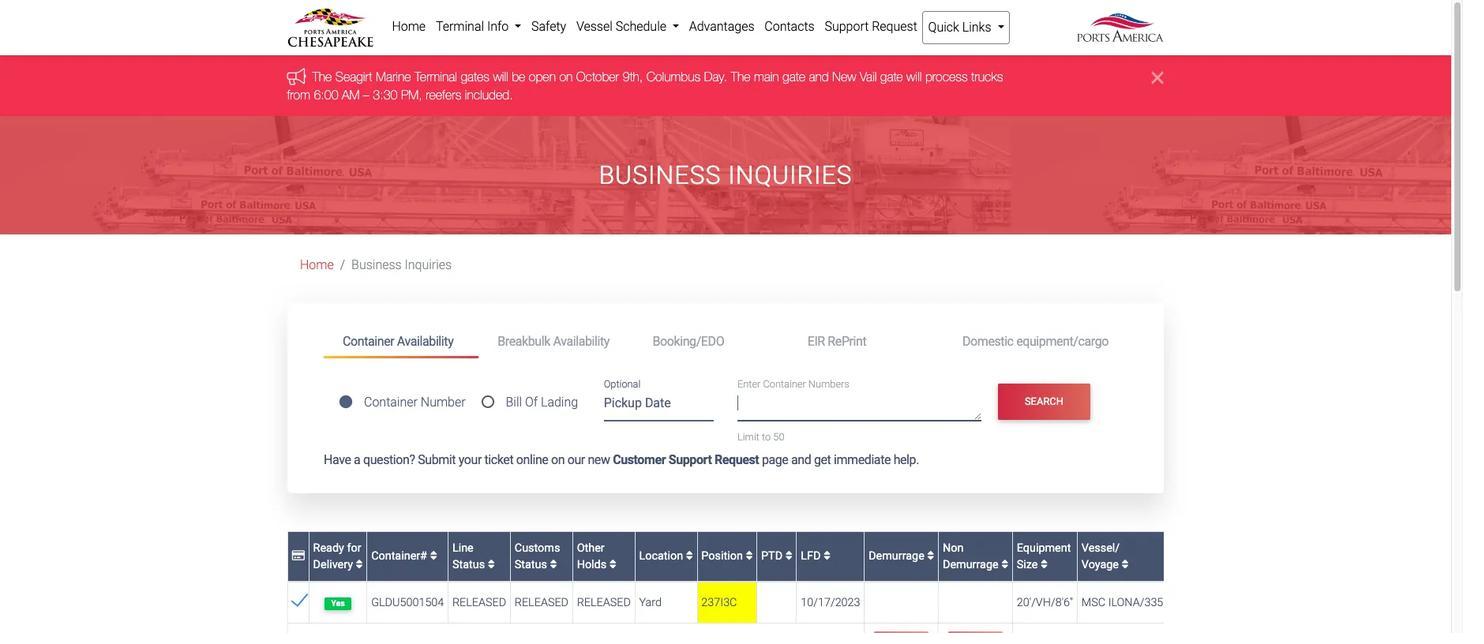 Task type: locate. For each thing, give the bounding box(es) containing it.
seagirt
[[336, 70, 373, 84]]

sort image right holds
[[609, 559, 617, 571]]

domestic
[[963, 334, 1014, 349]]

terminal
[[436, 19, 484, 34], [415, 70, 458, 84]]

number
[[421, 395, 466, 410]]

sort image down the customs
[[550, 559, 557, 571]]

ready for delivery
[[313, 541, 361, 572]]

and left new
[[809, 70, 829, 84]]

availability
[[397, 334, 454, 349], [553, 334, 610, 349]]

will left process
[[907, 70, 922, 84]]

contacts link
[[760, 11, 820, 43]]

0 horizontal spatial the
[[313, 70, 332, 84]]

advantages link
[[684, 11, 760, 43]]

0 horizontal spatial business
[[352, 258, 402, 273]]

1 horizontal spatial home
[[392, 19, 426, 34]]

1 horizontal spatial request
[[872, 19, 918, 34]]

a
[[354, 452, 360, 467]]

0 horizontal spatial released
[[452, 596, 506, 610]]

container left number
[[364, 395, 418, 410]]

status for customs
[[515, 558, 547, 572]]

20'/vh/8'6"
[[1017, 596, 1073, 610]]

sort image left line
[[430, 551, 437, 562]]

Enter Container Numbers text field
[[738, 394, 981, 421]]

to
[[762, 431, 771, 443]]

container up container number
[[343, 334, 394, 349]]

search button
[[998, 384, 1091, 420]]

customer
[[613, 452, 666, 467]]

1 horizontal spatial status
[[515, 558, 547, 572]]

ilona/335r
[[1109, 596, 1171, 610]]

and
[[809, 70, 829, 84], [791, 452, 811, 467]]

line status
[[452, 541, 488, 572]]

lading
[[541, 395, 578, 410]]

request inside support request link
[[872, 19, 918, 34]]

gate
[[783, 70, 806, 84], [881, 70, 904, 84]]

status
[[452, 558, 485, 572], [515, 558, 547, 572]]

support right customer
[[669, 452, 712, 467]]

sort image up the 10/17/2023 at the bottom of page
[[824, 551, 831, 562]]

0 horizontal spatial business inquiries
[[352, 258, 452, 273]]

0 horizontal spatial home
[[300, 258, 334, 273]]

request left quick
[[872, 19, 918, 34]]

availability inside container availability 'link'
[[397, 334, 454, 349]]

1 the from the left
[[313, 70, 332, 84]]

availability for breakbulk availability
[[553, 334, 610, 349]]

0 horizontal spatial home link
[[300, 258, 334, 273]]

0 vertical spatial inquiries
[[728, 160, 853, 190]]

sort image down for
[[356, 559, 363, 571]]

container
[[343, 334, 394, 349], [763, 379, 806, 390], [364, 395, 418, 410]]

business inquiries
[[599, 160, 853, 190], [352, 258, 452, 273]]

0 vertical spatial request
[[872, 19, 918, 34]]

status inside line status
[[452, 558, 485, 572]]

vessel schedule
[[576, 19, 670, 34]]

1 horizontal spatial released
[[515, 596, 569, 610]]

0 horizontal spatial availability
[[397, 334, 454, 349]]

0 vertical spatial business inquiries
[[599, 160, 853, 190]]

quick links
[[928, 20, 995, 35]]

bill of lading
[[506, 395, 578, 410]]

0 vertical spatial and
[[809, 70, 829, 84]]

container right enter at right bottom
[[763, 379, 806, 390]]

1 vertical spatial terminal
[[415, 70, 458, 84]]

sort image left size
[[1002, 559, 1009, 571]]

gate right main
[[783, 70, 806, 84]]

0 vertical spatial home
[[392, 19, 426, 34]]

0 horizontal spatial will
[[494, 70, 509, 84]]

1 horizontal spatial gate
[[881, 70, 904, 84]]

the seagirt marine terminal gates will be open on october 9th, columbus day. the main gate and new vail gate will process trucks from 6:00 am – 3:30 pm, reefers included. link
[[287, 70, 1004, 102]]

customs status
[[515, 541, 560, 572]]

2 sort image from the left
[[927, 551, 935, 562]]

sort image inside location link
[[686, 551, 693, 562]]

the right day.
[[731, 70, 751, 84]]

optional
[[604, 379, 641, 391]]

will left be at the top left
[[494, 70, 509, 84]]

on left our
[[551, 452, 565, 467]]

0 horizontal spatial support
[[669, 452, 712, 467]]

2 vertical spatial container
[[364, 395, 418, 410]]

request
[[872, 19, 918, 34], [715, 452, 759, 467]]

1 horizontal spatial inquiries
[[728, 160, 853, 190]]

trucks
[[972, 70, 1004, 84]]

on right 'open'
[[560, 70, 573, 84]]

1 horizontal spatial business inquiries
[[599, 160, 853, 190]]

sort image left position
[[686, 551, 693, 562]]

demurrage
[[869, 550, 927, 563], [943, 558, 999, 572]]

sort image
[[430, 551, 437, 562], [746, 551, 753, 562], [786, 551, 793, 562], [824, 551, 831, 562], [356, 559, 363, 571], [488, 559, 495, 571], [550, 559, 557, 571], [609, 559, 617, 571], [1002, 559, 1009, 571], [1041, 559, 1048, 571], [1122, 559, 1129, 571]]

sort image inside demurrage link
[[927, 551, 935, 562]]

am
[[342, 87, 360, 102]]

home for home link to the top
[[392, 19, 426, 34]]

0 horizontal spatial status
[[452, 558, 485, 572]]

bill
[[506, 395, 522, 410]]

support request link
[[820, 11, 923, 43]]

1 horizontal spatial will
[[907, 70, 922, 84]]

vessel/ voyage
[[1082, 541, 1122, 572]]

be
[[512, 70, 526, 84]]

sort image left ptd
[[746, 551, 753, 562]]

1 status from the left
[[452, 558, 485, 572]]

sort image for location
[[686, 551, 693, 562]]

3 released from the left
[[577, 596, 631, 610]]

reprint
[[828, 334, 867, 349]]

home link
[[387, 11, 431, 43], [300, 258, 334, 273]]

1 horizontal spatial demurrage
[[943, 558, 999, 572]]

1 horizontal spatial availability
[[553, 334, 610, 349]]

msc
[[1082, 596, 1106, 610]]

1 sort image from the left
[[686, 551, 693, 562]]

submit
[[418, 452, 456, 467]]

0 horizontal spatial gate
[[783, 70, 806, 84]]

0 horizontal spatial inquiries
[[405, 258, 452, 273]]

credit card image
[[292, 551, 305, 562]]

2 status from the left
[[515, 558, 547, 572]]

demurrage left non
[[869, 550, 927, 563]]

0 vertical spatial on
[[560, 70, 573, 84]]

0 horizontal spatial sort image
[[686, 551, 693, 562]]

demurrage down non
[[943, 558, 999, 572]]

support up new
[[825, 19, 869, 34]]

customer support request link
[[613, 452, 759, 467]]

terminal up reefers
[[415, 70, 458, 84]]

inquiries
[[728, 160, 853, 190], [405, 258, 452, 273]]

0 horizontal spatial request
[[715, 452, 759, 467]]

the seagirt marine terminal gates will be open on october 9th, columbus day. the main gate and new vail gate will process trucks from 6:00 am – 3:30 pm, reefers included.
[[287, 70, 1004, 102]]

the up 6:00
[[313, 70, 332, 84]]

the
[[313, 70, 332, 84], [731, 70, 751, 84]]

status down line
[[452, 558, 485, 572]]

will
[[494, 70, 509, 84], [907, 70, 922, 84]]

0 vertical spatial business
[[599, 160, 721, 190]]

container inside 'link'
[[343, 334, 394, 349]]

gate right vail
[[881, 70, 904, 84]]

availability inside 'breakbulk availability' link
[[553, 334, 610, 349]]

1 vertical spatial inquiries
[[405, 258, 452, 273]]

1 vertical spatial support
[[669, 452, 712, 467]]

eir reprint
[[808, 334, 867, 349]]

1 horizontal spatial the
[[731, 70, 751, 84]]

availability up container number
[[397, 334, 454, 349]]

support
[[825, 19, 869, 34], [669, 452, 712, 467]]

new
[[833, 70, 857, 84]]

vail
[[860, 70, 877, 84]]

1 horizontal spatial sort image
[[927, 551, 935, 562]]

terminal left info
[[436, 19, 484, 34]]

and left get
[[791, 452, 811, 467]]

question?
[[363, 452, 415, 467]]

sort image
[[686, 551, 693, 562], [927, 551, 935, 562]]

get
[[814, 452, 831, 467]]

0 vertical spatial support
[[825, 19, 869, 34]]

request down limit
[[715, 452, 759, 467]]

1 vertical spatial and
[[791, 452, 811, 467]]

our
[[568, 452, 585, 467]]

1 vertical spatial business inquiries
[[352, 258, 452, 273]]

sort image left non
[[927, 551, 935, 562]]

new
[[588, 452, 610, 467]]

availability right breakbulk
[[553, 334, 610, 349]]

status down the customs
[[515, 558, 547, 572]]

released down customs status
[[515, 596, 569, 610]]

sort image left lfd
[[786, 551, 793, 562]]

1 availability from the left
[[397, 334, 454, 349]]

container availability link
[[324, 327, 479, 359]]

sort image inside the lfd link
[[824, 551, 831, 562]]

Optional text field
[[604, 390, 714, 421]]

2 availability from the left
[[553, 334, 610, 349]]

terminal inside the seagirt marine terminal gates will be open on october 9th, columbus day. the main gate and new vail gate will process trucks from 6:00 am – 3:30 pm, reefers included.
[[415, 70, 458, 84]]

position link
[[702, 550, 753, 563]]

business
[[599, 160, 721, 190], [352, 258, 402, 273]]

container for container availability
[[343, 334, 394, 349]]

2 the from the left
[[731, 70, 751, 84]]

booking/edo link
[[634, 327, 789, 356]]

released
[[452, 596, 506, 610], [515, 596, 569, 610], [577, 596, 631, 610]]

released down line status
[[452, 596, 506, 610]]

main
[[755, 70, 780, 84]]

1 vertical spatial request
[[715, 452, 759, 467]]

1 horizontal spatial business
[[599, 160, 721, 190]]

sort image for demurrage
[[927, 551, 935, 562]]

on
[[560, 70, 573, 84], [551, 452, 565, 467]]

2 horizontal spatial released
[[577, 596, 631, 610]]

gldu5001504
[[371, 596, 444, 610]]

sort image down equipment
[[1041, 559, 1048, 571]]

and inside the seagirt marine terminal gates will be open on october 9th, columbus day. the main gate and new vail gate will process trucks from 6:00 am – 3:30 pm, reefers included.
[[809, 70, 829, 84]]

released down holds
[[577, 596, 631, 610]]

holds
[[577, 558, 607, 572]]

home
[[392, 19, 426, 34], [300, 258, 334, 273]]

0 vertical spatial container
[[343, 334, 394, 349]]

sort image left customs status
[[488, 559, 495, 571]]

1 horizontal spatial home link
[[387, 11, 431, 43]]

quick links link
[[923, 11, 1010, 44]]

1 vertical spatial home
[[300, 258, 334, 273]]

status inside customs status
[[515, 558, 547, 572]]



Task type: vqa. For each thing, say whether or not it's contained in the screenshot.
"Print"
no



Task type: describe. For each thing, give the bounding box(es) containing it.
for
[[347, 541, 361, 555]]

sort image inside container# link
[[430, 551, 437, 562]]

sort image right voyage
[[1122, 559, 1129, 571]]

vessel
[[576, 19, 613, 34]]

october
[[577, 70, 620, 84]]

schedule
[[616, 19, 667, 34]]

customs
[[515, 541, 560, 555]]

1 gate from the left
[[783, 70, 806, 84]]

columbus
[[647, 70, 701, 84]]

voyage
[[1082, 558, 1119, 572]]

breakbulk
[[498, 334, 550, 349]]

9th,
[[623, 70, 644, 84]]

close image
[[1152, 68, 1164, 87]]

1 vertical spatial on
[[551, 452, 565, 467]]

terminal info
[[436, 19, 512, 34]]

container availability
[[343, 334, 454, 349]]

info
[[487, 19, 509, 34]]

domestic equipment/cargo link
[[944, 327, 1128, 356]]

demurrage link
[[869, 550, 935, 563]]

yes
[[331, 599, 345, 609]]

eir reprint link
[[789, 327, 944, 356]]

booking/edo
[[653, 334, 724, 349]]

links
[[963, 20, 992, 35]]

the seagirt marine terminal gates will be open on october 9th, columbus day. the main gate and new vail gate will process trucks from 6:00 am – 3:30 pm, reefers included. alert
[[0, 56, 1452, 116]]

vessel/
[[1082, 541, 1120, 555]]

reefers
[[426, 87, 462, 102]]

availability for container availability
[[397, 334, 454, 349]]

container for container number
[[364, 395, 418, 410]]

contacts
[[765, 19, 815, 34]]

container number
[[364, 395, 466, 410]]

eir
[[808, 334, 825, 349]]

breakbulk availability
[[498, 334, 610, 349]]

6:00
[[314, 87, 339, 102]]

gates
[[461, 70, 490, 84]]

limit to 50
[[738, 431, 785, 443]]

50
[[773, 431, 785, 443]]

breakbulk availability link
[[479, 327, 634, 356]]

search
[[1025, 396, 1064, 408]]

domestic equipment/cargo
[[963, 334, 1109, 349]]

other
[[577, 541, 605, 555]]

day.
[[705, 70, 728, 84]]

1 horizontal spatial support
[[825, 19, 869, 34]]

equipment/cargo
[[1017, 334, 1109, 349]]

yard
[[639, 596, 662, 610]]

process
[[926, 70, 968, 84]]

line
[[452, 541, 474, 555]]

lfd link
[[801, 550, 831, 563]]

sort image inside position link
[[746, 551, 753, 562]]

have
[[324, 452, 351, 467]]

equipment
[[1017, 541, 1071, 555]]

page
[[762, 452, 789, 467]]

safety link
[[526, 11, 571, 43]]

1 vertical spatial container
[[763, 379, 806, 390]]

3:30
[[373, 87, 398, 102]]

other holds
[[577, 541, 609, 572]]

help.
[[894, 452, 919, 467]]

have a question? submit your ticket online on our new customer support request page and get immediate help.
[[324, 452, 919, 467]]

terminal info link
[[431, 11, 526, 43]]

pm,
[[401, 87, 423, 102]]

location link
[[639, 550, 693, 563]]

bullhorn image
[[287, 68, 313, 85]]

non
[[943, 541, 964, 555]]

0 horizontal spatial demurrage
[[869, 550, 927, 563]]

online
[[516, 452, 548, 467]]

demurrage inside non demurrage
[[943, 558, 999, 572]]

marine
[[376, 70, 412, 84]]

ptd link
[[761, 550, 793, 563]]

10/17/2023
[[801, 596, 860, 610]]

size
[[1017, 558, 1038, 572]]

1 vertical spatial home link
[[300, 258, 334, 273]]

on inside the seagirt marine terminal gates will be open on october 9th, columbus day. the main gate and new vail gate will process trucks from 6:00 am – 3:30 pm, reefers included.
[[560, 70, 573, 84]]

ptd
[[761, 550, 786, 563]]

your
[[459, 452, 482, 467]]

immediate
[[834, 452, 891, 467]]

location
[[639, 550, 686, 563]]

0 vertical spatial terminal
[[436, 19, 484, 34]]

2 gate from the left
[[881, 70, 904, 84]]

1 will from the left
[[494, 70, 509, 84]]

container# link
[[371, 550, 437, 563]]

safety
[[532, 19, 566, 34]]

2 will from the left
[[907, 70, 922, 84]]

0 vertical spatial home link
[[387, 11, 431, 43]]

home for the bottom home link
[[300, 258, 334, 273]]

status for line
[[452, 558, 485, 572]]

1 vertical spatial business
[[352, 258, 402, 273]]

1 released from the left
[[452, 596, 506, 610]]

msc ilona/335r
[[1082, 596, 1171, 610]]

of
[[525, 395, 538, 410]]

delivery
[[313, 558, 353, 572]]

–
[[364, 87, 370, 102]]

ticket
[[485, 452, 514, 467]]

included.
[[465, 87, 513, 102]]

equipment size
[[1017, 541, 1071, 572]]

sort image inside ptd 'link'
[[786, 551, 793, 562]]

numbers
[[809, 379, 850, 390]]

enter
[[738, 379, 761, 390]]

limit
[[738, 431, 760, 443]]

2 released from the left
[[515, 596, 569, 610]]

open
[[529, 70, 556, 84]]

non demurrage
[[943, 541, 1002, 572]]



